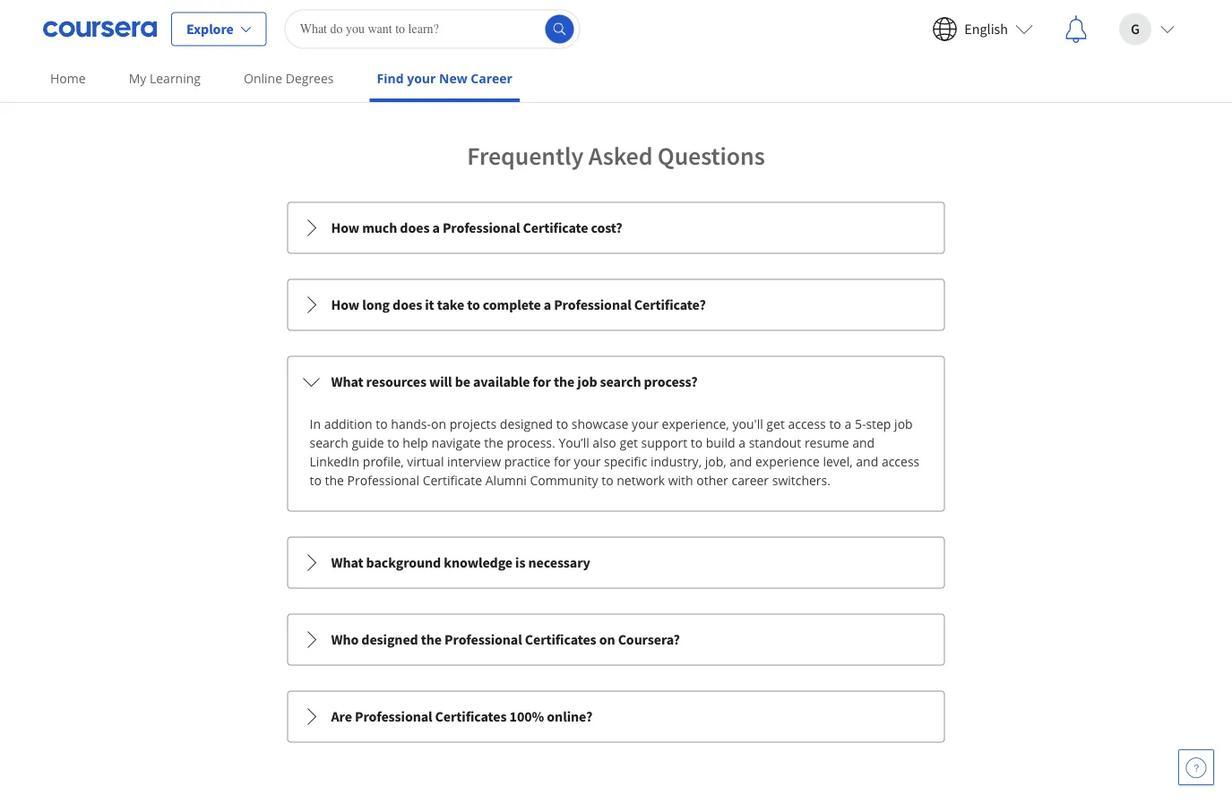 Task type: describe. For each thing, give the bounding box(es) containing it.
how long does it take to complete a professional certificate? button
[[288, 280, 944, 331]]

are professional certificates 100% online?
[[331, 709, 593, 727]]

new
[[439, 70, 467, 87]]

home link
[[43, 58, 93, 99]]

1 vertical spatial your
[[632, 416, 659, 433]]

are
[[331, 709, 352, 727]]

community
[[530, 472, 598, 489]]

virtual
[[407, 453, 444, 470]]

profile,
[[363, 453, 404, 470]]

frequently asked questions
[[467, 140, 765, 171]]

5-
[[855, 416, 866, 433]]

to down experience,
[[691, 435, 703, 452]]

professional inside in addition to hands-on projects designed to showcase your experience, you'll get access to a 5-step job search guide to help navigate the process. you'll also get support  to build a standout resume and linkedin profile, virtual interview practice for your specific industry, job, and experience level, and access to the professional certificate alumni community to network with other career switchers.
[[347, 472, 419, 489]]

complete
[[483, 296, 541, 314]]

for inside in addition to hands-on projects designed to showcase your experience, you'll get access to a 5-step job search guide to help navigate the process. you'll also get support  to build a standout resume and linkedin profile, virtual interview practice for your specific industry, job, and experience level, and access to the professional certificate alumni community to network with other career switchers.
[[554, 453, 571, 470]]

projects
[[450, 416, 497, 433]]

you'll
[[733, 416, 763, 433]]

job inside in addition to hands-on projects designed to showcase your experience, you'll get access to a 5-step job search guide to help navigate the process. you'll also get support  to build a standout resume and linkedin profile, virtual interview practice for your specific industry, job, and experience level, and access to the professional certificate alumni community to network with other career switchers.
[[895, 416, 913, 433]]

online degrees link
[[237, 58, 341, 99]]

1 vertical spatial get
[[620, 435, 638, 452]]

how much does a professional certificate cost? button
[[288, 203, 944, 253]]

navigate
[[432, 435, 481, 452]]

on inside in addition to hands-on projects designed to showcase your experience, you'll get access to a 5-step job search guide to help navigate the process. you'll also get support  to build a standout resume and linkedin profile, virtual interview practice for your specific industry, job, and experience level, and access to the professional certificate alumni community to network with other career switchers.
[[431, 416, 446, 433]]

0 vertical spatial access
[[788, 416, 826, 433]]

my learning link
[[122, 58, 208, 99]]

industry,
[[651, 453, 702, 470]]

step
[[866, 416, 891, 433]]

does for a
[[400, 219, 430, 237]]

a right much
[[432, 219, 440, 237]]

process.
[[507, 435, 555, 452]]

does for it
[[393, 296, 422, 314]]

to down specific
[[602, 472, 614, 489]]

search inside in addition to hands-on projects designed to showcase your experience, you'll get access to a 5-step job search guide to help navigate the process. you'll also get support  to build a standout resume and linkedin profile, virtual interview practice for your specific industry, job, and experience level, and access to the professional certificate alumni community to network with other career switchers.
[[310, 435, 348, 452]]

a right complete
[[544, 296, 551, 314]]

100%
[[510, 709, 544, 727]]

professional right "are"
[[355, 709, 432, 727]]

who designed the professional certificates on coursera?
[[331, 632, 680, 650]]

alumni
[[485, 472, 527, 489]]

will
[[429, 374, 452, 391]]

what background knowledge is necessary button
[[288, 538, 944, 589]]

job,
[[705, 453, 727, 470]]

coursera image
[[43, 15, 157, 43]]

who
[[331, 632, 359, 650]]

process?
[[644, 374, 698, 391]]

g
[[1131, 20, 1140, 38]]

and right level,
[[856, 453, 879, 470]]

questions
[[658, 140, 765, 171]]

frequently
[[467, 140, 584, 171]]

certificate inside in addition to hands-on projects designed to showcase your experience, you'll get access to a 5-step job search guide to help navigate the process. you'll also get support  to build a standout resume and linkedin profile, virtual interview practice for your specific industry, job, and experience level, and access to the professional certificate alumni community to network with other career switchers.
[[423, 472, 482, 489]]

take
[[437, 296, 464, 314]]

with
[[668, 472, 693, 489]]

career
[[471, 70, 513, 87]]

linkedin
[[310, 453, 360, 470]]

explore
[[186, 20, 234, 38]]

my
[[129, 70, 146, 87]]

knowledge
[[444, 555, 513, 573]]

my learning
[[129, 70, 201, 87]]

network
[[617, 472, 665, 489]]

long
[[362, 296, 390, 314]]

a down you'll
[[739, 435, 746, 452]]

job inside dropdown button
[[577, 374, 597, 391]]

to up profile,
[[387, 435, 399, 452]]

the inside the who designed the professional certificates on coursera? dropdown button
[[421, 632, 442, 650]]

in addition to hands-on projects designed to showcase your experience, you'll get access to a 5-step job search guide to help navigate the process. you'll also get support  to build a standout resume and linkedin profile, virtual interview practice for your specific industry, job, and experience level, and access to the professional certificate alumni community to network with other career switchers.
[[310, 416, 920, 489]]

find your new career
[[377, 70, 513, 87]]

who designed the professional certificates on coursera? button
[[288, 616, 944, 666]]

professional left "certificate?"
[[554, 296, 632, 314]]

addition
[[324, 416, 373, 433]]

hands-
[[391, 416, 431, 433]]

necessary
[[528, 555, 590, 573]]

what for what background knowledge is necessary
[[331, 555, 363, 573]]

are professional certificates 100% online? button
[[288, 693, 944, 743]]

what resources will be available for the job search process? button
[[288, 357, 944, 408]]

experience
[[755, 453, 820, 470]]

the up interview at the left bottom of the page
[[484, 435, 503, 452]]

coursera?
[[618, 632, 680, 650]]



Task type: vqa. For each thing, say whether or not it's contained in the screenshot.
My Learning
yes



Task type: locate. For each thing, give the bounding box(es) containing it.
1 vertical spatial for
[[554, 453, 571, 470]]

practice
[[504, 453, 551, 470]]

certificate
[[523, 219, 588, 237], [423, 472, 482, 489]]

explore button
[[171, 12, 267, 46]]

job up showcase
[[577, 374, 597, 391]]

job
[[577, 374, 597, 391], [895, 416, 913, 433]]

What do you want to learn? text field
[[285, 9, 580, 49]]

0 vertical spatial your
[[407, 70, 436, 87]]

0 vertical spatial how
[[331, 219, 360, 237]]

the inside what resources will be available for the job search process? dropdown button
[[554, 374, 575, 391]]

background
[[366, 555, 441, 573]]

to up you'll
[[556, 416, 568, 433]]

access down step
[[882, 453, 920, 470]]

and up 'career'
[[730, 453, 752, 470]]

does
[[400, 219, 430, 237], [393, 296, 422, 314]]

2 horizontal spatial your
[[632, 416, 659, 433]]

how left long
[[331, 296, 360, 314]]

1 horizontal spatial on
[[599, 632, 615, 650]]

1 vertical spatial search
[[310, 435, 348, 452]]

certificates left '100%'
[[435, 709, 507, 727]]

designed
[[500, 416, 553, 433], [361, 632, 418, 650]]

help
[[403, 435, 428, 452]]

access up resume at bottom
[[788, 416, 826, 433]]

how much does a professional certificate cost?
[[331, 219, 623, 237]]

1 horizontal spatial get
[[767, 416, 785, 433]]

2 what from the top
[[331, 555, 363, 573]]

certificates
[[525, 632, 597, 650], [435, 709, 507, 727]]

0 horizontal spatial certificates
[[435, 709, 507, 727]]

1 what from the top
[[331, 374, 363, 391]]

0 vertical spatial job
[[577, 374, 597, 391]]

resume
[[805, 435, 849, 452]]

for
[[533, 374, 551, 391], [554, 453, 571, 470]]

home
[[50, 70, 86, 87]]

interview
[[447, 453, 501, 470]]

designed up process.
[[500, 416, 553, 433]]

online?
[[547, 709, 593, 727]]

0 vertical spatial does
[[400, 219, 430, 237]]

certificate?
[[634, 296, 706, 314]]

find your new career link
[[370, 58, 520, 102]]

certificate left cost?
[[523, 219, 588, 237]]

switchers.
[[772, 472, 831, 489]]

support
[[641, 435, 688, 452]]

degrees
[[286, 70, 334, 87]]

designed inside in addition to hands-on projects designed to showcase your experience, you'll get access to a 5-step job search guide to help navigate the process. you'll also get support  to build a standout resume and linkedin profile, virtual interview practice for your specific industry, job, and experience level, and access to the professional certificate alumni community to network with other career switchers.
[[500, 416, 553, 433]]

to inside dropdown button
[[467, 296, 480, 314]]

career academy - gateway certificates carousel element
[[78, 0, 1154, 68]]

your up support
[[632, 416, 659, 433]]

professional down knowledge
[[445, 632, 522, 650]]

0 vertical spatial get
[[767, 416, 785, 433]]

what left background
[[331, 555, 363, 573]]

0 vertical spatial what
[[331, 374, 363, 391]]

build
[[706, 435, 735, 452]]

what
[[331, 374, 363, 391], [331, 555, 363, 573]]

1 horizontal spatial certificates
[[525, 632, 597, 650]]

0 vertical spatial certificates
[[525, 632, 597, 650]]

1 vertical spatial designed
[[361, 632, 418, 650]]

certificate inside dropdown button
[[523, 219, 588, 237]]

cost?
[[591, 219, 623, 237]]

1 vertical spatial on
[[599, 632, 615, 650]]

1 how from the top
[[331, 219, 360, 237]]

english button
[[918, 0, 1048, 58]]

0 horizontal spatial search
[[310, 435, 348, 452]]

other
[[697, 472, 728, 489]]

to up resume at bottom
[[829, 416, 841, 433]]

find
[[377, 70, 404, 87]]

much
[[362, 219, 397, 237]]

1 horizontal spatial your
[[574, 453, 601, 470]]

it
[[425, 296, 434, 314]]

0 horizontal spatial designed
[[361, 632, 418, 650]]

1 horizontal spatial job
[[895, 416, 913, 433]]

1 vertical spatial access
[[882, 453, 920, 470]]

1 horizontal spatial search
[[600, 374, 641, 391]]

0 vertical spatial designed
[[500, 416, 553, 433]]

on up navigate
[[431, 416, 446, 433]]

a left 5-
[[845, 416, 852, 433]]

career
[[732, 472, 769, 489]]

for right "available"
[[533, 374, 551, 391]]

2 vertical spatial your
[[574, 453, 601, 470]]

how
[[331, 219, 360, 237], [331, 296, 360, 314]]

on left coursera?
[[599, 632, 615, 650]]

search
[[600, 374, 641, 391], [310, 435, 348, 452]]

learning
[[150, 70, 201, 87]]

0 horizontal spatial get
[[620, 435, 638, 452]]

g button
[[1105, 0, 1189, 58]]

how for how much does a professional certificate cost?
[[331, 219, 360, 237]]

is
[[515, 555, 526, 573]]

and down 5-
[[853, 435, 875, 452]]

standout
[[749, 435, 801, 452]]

you'll
[[559, 435, 589, 452]]

what for what resources will be available for the job search process?
[[331, 374, 363, 391]]

1 horizontal spatial access
[[882, 453, 920, 470]]

does right much
[[400, 219, 430, 237]]

guide
[[352, 435, 384, 452]]

0 vertical spatial certificate
[[523, 219, 588, 237]]

1 vertical spatial how
[[331, 296, 360, 314]]

1 horizontal spatial designed
[[500, 416, 553, 433]]

0 vertical spatial on
[[431, 416, 446, 433]]

also
[[593, 435, 616, 452]]

job right step
[[895, 416, 913, 433]]

does left it
[[393, 296, 422, 314]]

for up community
[[554, 453, 571, 470]]

get up standout on the right of page
[[767, 416, 785, 433]]

your right find
[[407, 70, 436, 87]]

experience,
[[662, 416, 729, 433]]

certificate down interview at the left bottom of the page
[[423, 472, 482, 489]]

how long does it take to complete a professional certificate?
[[331, 296, 706, 314]]

professional up complete
[[443, 219, 520, 237]]

1 vertical spatial does
[[393, 296, 422, 314]]

the down linkedin
[[325, 472, 344, 489]]

get up specific
[[620, 435, 638, 452]]

certificates down the necessary
[[525, 632, 597, 650]]

how left much
[[331, 219, 360, 237]]

professional down profile,
[[347, 472, 419, 489]]

what up addition
[[331, 374, 363, 391]]

2 how from the top
[[331, 296, 360, 314]]

to
[[467, 296, 480, 314], [376, 416, 388, 433], [556, 416, 568, 433], [829, 416, 841, 433], [387, 435, 399, 452], [691, 435, 703, 452], [310, 472, 322, 489], [602, 472, 614, 489]]

how for how long does it take to complete a professional certificate?
[[331, 296, 360, 314]]

to up guide
[[376, 416, 388, 433]]

None search field
[[285, 9, 580, 49]]

0 horizontal spatial for
[[533, 374, 551, 391]]

search up showcase
[[600, 374, 641, 391]]

online
[[244, 70, 282, 87]]

the up showcase
[[554, 374, 575, 391]]

1 horizontal spatial certificate
[[523, 219, 588, 237]]

the
[[554, 374, 575, 391], [484, 435, 503, 452], [325, 472, 344, 489], [421, 632, 442, 650]]

the down background
[[421, 632, 442, 650]]

for inside dropdown button
[[533, 374, 551, 391]]

what background knowledge is necessary
[[331, 555, 590, 573]]

help center image
[[1186, 757, 1207, 779]]

1 vertical spatial certificate
[[423, 472, 482, 489]]

level,
[[823, 453, 853, 470]]

1 vertical spatial job
[[895, 416, 913, 433]]

to right take
[[467, 296, 480, 314]]

search up linkedin
[[310, 435, 348, 452]]

showcase
[[572, 416, 629, 433]]

your
[[407, 70, 436, 87], [632, 416, 659, 433], [574, 453, 601, 470]]

0 vertical spatial search
[[600, 374, 641, 391]]

available
[[473, 374, 530, 391]]

what resources will be available for the job search process?
[[331, 374, 698, 391]]

0 horizontal spatial access
[[788, 416, 826, 433]]

0 horizontal spatial certificate
[[423, 472, 482, 489]]

on
[[431, 416, 446, 433], [599, 632, 615, 650]]

a
[[432, 219, 440, 237], [544, 296, 551, 314], [845, 416, 852, 433], [739, 435, 746, 452]]

designed right who
[[361, 632, 418, 650]]

0 vertical spatial for
[[533, 374, 551, 391]]

get
[[767, 416, 785, 433], [620, 435, 638, 452]]

be
[[455, 374, 470, 391]]

to down linkedin
[[310, 472, 322, 489]]

professional
[[443, 219, 520, 237], [554, 296, 632, 314], [347, 472, 419, 489], [445, 632, 522, 650], [355, 709, 432, 727]]

1 horizontal spatial for
[[554, 453, 571, 470]]

specific
[[604, 453, 647, 470]]

resources
[[366, 374, 426, 391]]

english
[[965, 20, 1008, 38]]

0 horizontal spatial your
[[407, 70, 436, 87]]

in
[[310, 416, 321, 433]]

your down you'll
[[574, 453, 601, 470]]

0 horizontal spatial on
[[431, 416, 446, 433]]

1 vertical spatial what
[[331, 555, 363, 573]]

designed inside dropdown button
[[361, 632, 418, 650]]

on inside dropdown button
[[599, 632, 615, 650]]

1 vertical spatial certificates
[[435, 709, 507, 727]]

online degrees
[[244, 70, 334, 87]]

and
[[853, 435, 875, 452], [730, 453, 752, 470], [856, 453, 879, 470]]

search inside what resources will be available for the job search process? dropdown button
[[600, 374, 641, 391]]

0 horizontal spatial job
[[577, 374, 597, 391]]

asked
[[589, 140, 653, 171]]



